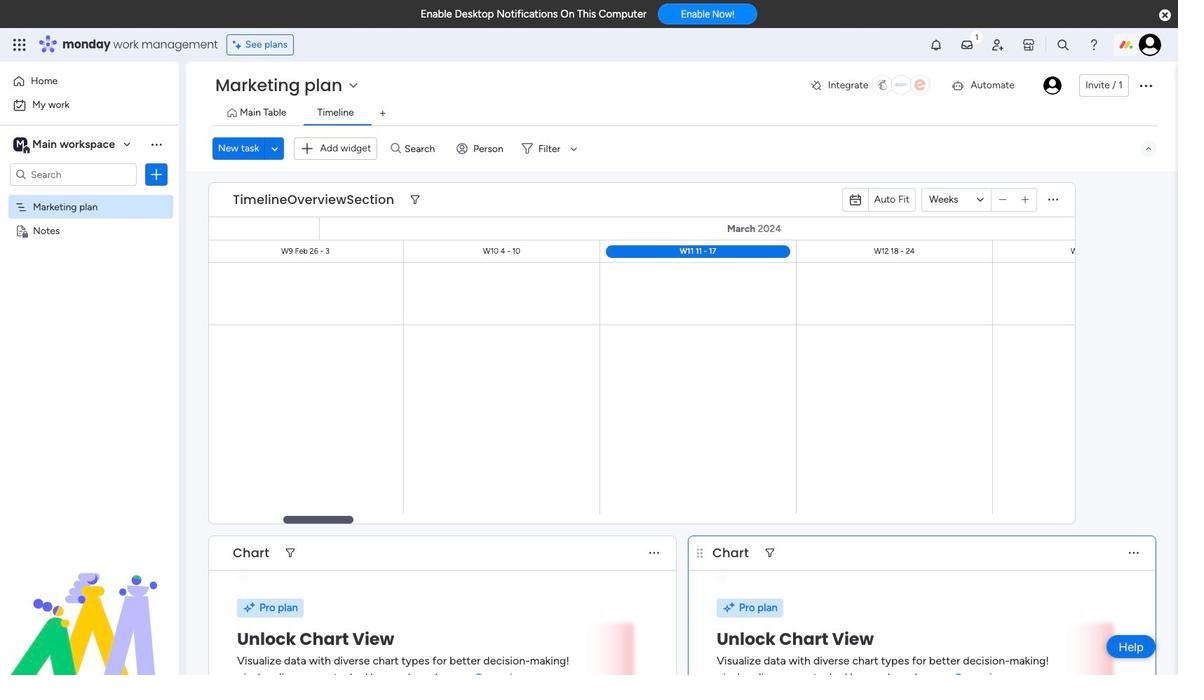 Task type: describe. For each thing, give the bounding box(es) containing it.
2 more dots image from the left
[[1129, 548, 1139, 559]]

1 more dots image from the left
[[649, 548, 659, 559]]

invite members image
[[991, 38, 1005, 52]]

collapse image
[[1143, 143, 1154, 154]]

workspace selection element
[[13, 136, 117, 154]]

0 vertical spatial option
[[8, 70, 170, 93]]

update feed image
[[960, 38, 974, 52]]

lottie animation image
[[0, 534, 179, 675]]

dapulse close image
[[1159, 8, 1171, 22]]

1 horizontal spatial kendall parks image
[[1139, 34, 1161, 56]]

2 vertical spatial option
[[0, 194, 179, 197]]

1 vertical spatial kendall parks image
[[1043, 76, 1062, 95]]

workspace image
[[13, 137, 27, 152]]

lottie animation element
[[0, 534, 179, 675]]

Search in workspace field
[[29, 167, 117, 183]]

Search field
[[401, 139, 443, 158]]

1 vertical spatial option
[[8, 94, 170, 116]]

v2 plus image
[[1022, 195, 1029, 205]]

dapulse drag handle 3 image
[[697, 548, 703, 559]]

add view image
[[380, 108, 386, 119]]

arrow down image
[[565, 140, 582, 157]]

options image
[[149, 168, 163, 182]]

v2 minus image
[[999, 195, 1007, 205]]

notifications image
[[929, 38, 943, 52]]



Task type: vqa. For each thing, say whether or not it's contained in the screenshot.
angle down image
yes



Task type: locate. For each thing, give the bounding box(es) containing it.
options image
[[1137, 77, 1154, 94]]

see plans image
[[233, 37, 245, 53]]

None field
[[229, 191, 398, 209], [229, 544, 273, 562], [709, 544, 752, 562], [229, 191, 398, 209], [229, 544, 273, 562], [709, 544, 752, 562]]

v2 search image
[[391, 141, 401, 157]]

kendall parks image down dapulse close 'image'
[[1139, 34, 1161, 56]]

1 horizontal spatial more dots image
[[1129, 548, 1139, 559]]

0 vertical spatial kendall parks image
[[1139, 34, 1161, 56]]

kendall parks image
[[1139, 34, 1161, 56], [1043, 76, 1062, 95]]

1 image
[[971, 29, 983, 45]]

help image
[[1087, 38, 1101, 52]]

0 horizontal spatial more dots image
[[649, 548, 659, 559]]

angle down image
[[271, 143, 278, 154]]

private board image
[[15, 224, 28, 237]]

list box
[[0, 192, 179, 432]]

tab
[[372, 102, 394, 125]]

monday marketplace image
[[1022, 38, 1036, 52]]

kendall parks image down search everything icon at the right
[[1043, 76, 1062, 95]]

select product image
[[13, 38, 27, 52]]

workspace options image
[[149, 137, 163, 151]]

tab list
[[212, 102, 1157, 126]]

search everything image
[[1056, 38, 1070, 52]]

0 horizontal spatial kendall parks image
[[1043, 76, 1062, 95]]

main content
[[0, 171, 1178, 675]]

option
[[8, 70, 170, 93], [8, 94, 170, 116], [0, 194, 179, 197]]

more dots image
[[1048, 195, 1058, 205]]

more dots image
[[649, 548, 659, 559], [1129, 548, 1139, 559]]



